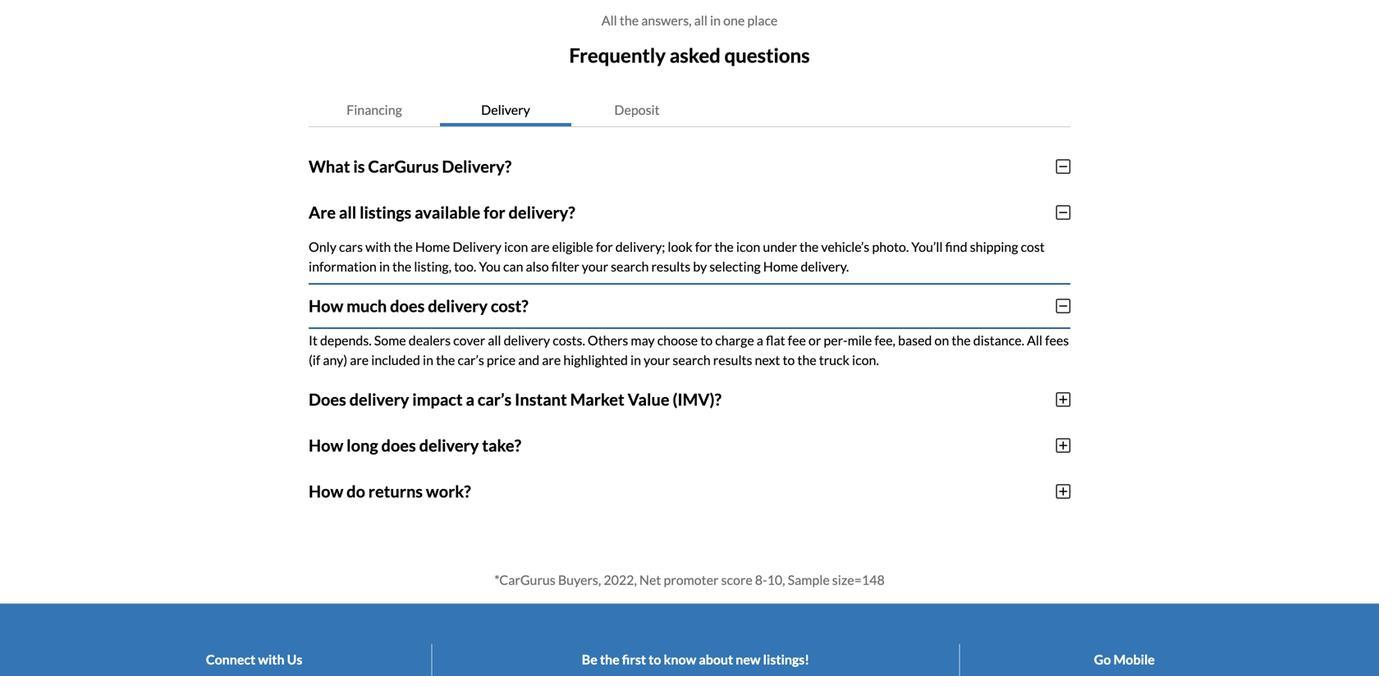 Task type: locate. For each thing, give the bounding box(es) containing it.
3 minus square image from the top
[[1056, 298, 1070, 314]]

8-
[[755, 572, 767, 588]]

all inside it depends. some dealers cover all delivery costs. others may choose to charge a flat fee or per-mile fee, based on the distance. all fees (if any) are included in the car's price and are highlighted in your search results next to the truck icon.
[[1027, 332, 1043, 348]]

icon
[[504, 239, 528, 255], [736, 239, 760, 255]]

fee,
[[875, 332, 896, 348]]

a right impact on the left bottom
[[466, 390, 474, 409]]

1 vertical spatial all
[[1027, 332, 1043, 348]]

1 horizontal spatial search
[[673, 352, 711, 368]]

1 vertical spatial does
[[381, 436, 416, 455]]

dealers
[[409, 332, 451, 348]]

plus square image up plus square icon
[[1056, 391, 1070, 408]]

2 horizontal spatial to
[[783, 352, 795, 368]]

with left us on the bottom left
[[258, 652, 285, 668]]

only
[[309, 239, 337, 255]]

the
[[620, 12, 639, 28], [394, 239, 413, 255], [715, 239, 734, 255], [800, 239, 819, 255], [392, 258, 411, 274], [952, 332, 971, 348], [436, 352, 455, 368], [797, 352, 817, 368], [600, 652, 620, 668]]

2 vertical spatial to
[[649, 652, 661, 668]]

all right 'are'
[[339, 203, 356, 222]]

delivery
[[481, 102, 530, 118], [453, 239, 502, 255]]

delivery
[[428, 296, 488, 316], [504, 332, 550, 348], [349, 390, 409, 409], [419, 436, 479, 455]]

1 vertical spatial your
[[644, 352, 670, 368]]

value
[[628, 390, 669, 409]]

also
[[526, 258, 549, 274]]

does inside how much does delivery cost? dropdown button
[[390, 296, 425, 316]]

charge
[[715, 332, 754, 348]]

the down 'listings'
[[394, 239, 413, 255]]

all
[[601, 12, 617, 28], [1027, 332, 1043, 348]]

0 horizontal spatial to
[[649, 652, 661, 668]]

plus square image for how do returns work?
[[1056, 483, 1070, 500]]

to right first
[[649, 652, 661, 668]]

0 vertical spatial minus square image
[[1056, 158, 1070, 175]]

0 horizontal spatial results
[[651, 258, 690, 274]]

with right cars
[[365, 239, 391, 255]]

a
[[757, 332, 763, 348], [466, 390, 474, 409]]

search down delivery;
[[611, 258, 649, 274]]

plus square image inside how do returns work? dropdown button
[[1056, 483, 1070, 500]]

does for long
[[381, 436, 416, 455]]

search down 'choose'
[[673, 352, 711, 368]]

1 vertical spatial car's
[[478, 390, 512, 409]]

1 horizontal spatial a
[[757, 332, 763, 348]]

0 vertical spatial car's
[[458, 352, 484, 368]]

place
[[747, 12, 778, 28]]

in down may
[[630, 352, 641, 368]]

0 horizontal spatial all
[[339, 203, 356, 222]]

how up it
[[309, 296, 343, 316]]

for
[[484, 203, 505, 222], [596, 239, 613, 255], [695, 239, 712, 255]]

0 horizontal spatial for
[[484, 203, 505, 222]]

2 vertical spatial how
[[309, 482, 343, 501]]

instant
[[515, 390, 567, 409]]

go mobile
[[1094, 652, 1155, 668]]

0 vertical spatial a
[[757, 332, 763, 348]]

0 vertical spatial search
[[611, 258, 649, 274]]

all up price
[[488, 332, 501, 348]]

1 vertical spatial delivery
[[453, 239, 502, 255]]

in down dealers
[[423, 352, 433, 368]]

your down may
[[644, 352, 670, 368]]

cost?
[[491, 296, 528, 316]]

mobile
[[1114, 652, 1155, 668]]

0 vertical spatial delivery
[[481, 102, 530, 118]]

1 vertical spatial results
[[713, 352, 752, 368]]

all inside it depends. some dealers cover all delivery costs. others may choose to charge a flat fee or per-mile fee, based on the distance. all fees (if any) are included in the car's price and are highlighted in your search results next to the truck icon.
[[488, 332, 501, 348]]

with inside only cars with the home delivery icon are eligible for delivery; look for the icon under the vehicle's photo. you'll find shipping cost information in the listing, too. you can also filter your search results by selecting home delivery.
[[365, 239, 391, 255]]

delivery inside it depends. some dealers cover all delivery costs. others may choose to charge a flat fee or per-mile fee, based on the distance. all fees (if any) are included in the car's price and are highlighted in your search results next to the truck icon.
[[504, 332, 550, 348]]

a inside dropdown button
[[466, 390, 474, 409]]

does up some
[[390, 296, 425, 316]]

1 plus square image from the top
[[1056, 391, 1070, 408]]

2 horizontal spatial all
[[694, 12, 708, 28]]

1 vertical spatial all
[[339, 203, 356, 222]]

results down charge
[[713, 352, 752, 368]]

net
[[639, 572, 661, 588]]

2 horizontal spatial for
[[695, 239, 712, 255]]

know
[[664, 652, 696, 668]]

0 horizontal spatial your
[[582, 258, 608, 274]]

1 vertical spatial a
[[466, 390, 474, 409]]

a left the flat
[[757, 332, 763, 348]]

0 vertical spatial how
[[309, 296, 343, 316]]

all up frequently at the top left
[[601, 12, 617, 28]]

1 icon from the left
[[504, 239, 528, 255]]

how left do
[[309, 482, 343, 501]]

3 how from the top
[[309, 482, 343, 501]]

may
[[631, 332, 655, 348]]

all left fees
[[1027, 332, 1043, 348]]

available
[[415, 203, 480, 222]]

plus square image for does delivery impact a car's instant market value (imv)?
[[1056, 391, 1070, 408]]

1 vertical spatial search
[[673, 352, 711, 368]]

first
[[622, 652, 646, 668]]

search inside only cars with the home delivery icon are eligible for delivery; look for the icon under the vehicle's photo. you'll find shipping cost information in the listing, too. you can also filter your search results by selecting home delivery.
[[611, 258, 649, 274]]

for right available
[[484, 203, 505, 222]]

to
[[700, 332, 713, 348], [783, 352, 795, 368], [649, 652, 661, 668]]

listings
[[360, 203, 412, 222]]

your right filter
[[582, 258, 608, 274]]

car's down cover
[[458, 352, 484, 368]]

only cars with the home delivery icon are eligible for delivery; look for the icon under the vehicle's photo. you'll find shipping cost information in the listing, too. you can also filter your search results by selecting home delivery.
[[309, 239, 1045, 274]]

deposit tab
[[571, 93, 703, 126]]

2 vertical spatial all
[[488, 332, 501, 348]]

are inside only cars with the home delivery icon are eligible for delivery; look for the icon under the vehicle's photo. you'll find shipping cost information in the listing, too. you can also filter your search results by selecting home delivery.
[[531, 239, 550, 255]]

look
[[668, 239, 693, 255]]

plus square image inside does delivery impact a car's instant market value (imv)? dropdown button
[[1056, 391, 1070, 408]]

the down or
[[797, 352, 817, 368]]

delivery inside tab
[[481, 102, 530, 118]]

car's down price
[[478, 390, 512, 409]]

are right and
[[542, 352, 561, 368]]

distance.
[[973, 332, 1024, 348]]

car's
[[458, 352, 484, 368], [478, 390, 512, 409]]

delivery up delivery?
[[481, 102, 530, 118]]

minus square image for frequently asked questions
[[1056, 158, 1070, 175]]

for up by at the top
[[695, 239, 712, 255]]

1 vertical spatial home
[[763, 258, 798, 274]]

2 minus square image from the top
[[1056, 204, 1070, 221]]

icon.
[[852, 352, 879, 368]]

minus square image
[[1056, 158, 1070, 175], [1056, 204, 1070, 221], [1056, 298, 1070, 314]]

on
[[935, 332, 949, 348]]

in right information
[[379, 258, 390, 274]]

home down under
[[763, 258, 798, 274]]

0 horizontal spatial a
[[466, 390, 474, 409]]

all left one
[[694, 12, 708, 28]]

icon up can
[[504, 239, 528, 255]]

answers,
[[641, 12, 692, 28]]

plus square image down plus square icon
[[1056, 483, 1070, 500]]

minus square image inside what is cargurus delivery? dropdown button
[[1056, 158, 1070, 175]]

does delivery impact a car's instant market value (imv)?
[[309, 390, 721, 409]]

frequently asked questions
[[569, 44, 810, 67]]

1 vertical spatial plus square image
[[1056, 483, 1070, 500]]

0 vertical spatial does
[[390, 296, 425, 316]]

(imv)?
[[673, 390, 721, 409]]

home
[[415, 239, 450, 255], [763, 258, 798, 274]]

0 vertical spatial with
[[365, 239, 391, 255]]

impact
[[412, 390, 463, 409]]

find
[[945, 239, 967, 255]]

fees
[[1045, 332, 1069, 348]]

does
[[390, 296, 425, 316], [381, 436, 416, 455]]

how do returns work?
[[309, 482, 471, 501]]

does inside how long does delivery take? dropdown button
[[381, 436, 416, 455]]

how for how long does delivery take?
[[309, 436, 343, 455]]

1 horizontal spatial icon
[[736, 239, 760, 255]]

in inside only cars with the home delivery icon are eligible for delivery; look for the icon under the vehicle's photo. you'll find shipping cost information in the listing, too. you can also filter your search results by selecting home delivery.
[[379, 258, 390, 274]]

results down look
[[651, 258, 690, 274]]

tab list
[[309, 93, 1070, 127]]

how left long on the left bottom of page
[[309, 436, 343, 455]]

are up also
[[531, 239, 550, 255]]

minus square image inside are all listings available for delivery? dropdown button
[[1056, 204, 1070, 221]]

all
[[694, 12, 708, 28], [339, 203, 356, 222], [488, 332, 501, 348]]

0 horizontal spatial all
[[601, 12, 617, 28]]

delivery up too.
[[453, 239, 502, 255]]

too.
[[454, 258, 476, 274]]

delivery inside only cars with the home delivery icon are eligible for delivery; look for the icon under the vehicle's photo. you'll find shipping cost information in the listing, too. you can also filter your search results by selecting home delivery.
[[453, 239, 502, 255]]

1 horizontal spatial all
[[488, 332, 501, 348]]

you
[[479, 258, 501, 274]]

1 horizontal spatial all
[[1027, 332, 1043, 348]]

delivery up and
[[504, 332, 550, 348]]

1 vertical spatial minus square image
[[1056, 204, 1070, 221]]

are
[[531, 239, 550, 255], [350, 352, 369, 368], [542, 352, 561, 368]]

by
[[693, 258, 707, 274]]

0 vertical spatial to
[[700, 332, 713, 348]]

it
[[309, 332, 318, 348]]

1 vertical spatial to
[[783, 352, 795, 368]]

0 vertical spatial results
[[651, 258, 690, 274]]

cost
[[1021, 239, 1045, 255]]

much
[[347, 296, 387, 316]]

the down dealers
[[436, 352, 455, 368]]

0 vertical spatial your
[[582, 258, 608, 274]]

0 vertical spatial plus square image
[[1056, 391, 1070, 408]]

with
[[365, 239, 391, 255], [258, 652, 285, 668]]

depends.
[[320, 332, 372, 348]]

1 horizontal spatial your
[[644, 352, 670, 368]]

photo.
[[872, 239, 909, 255]]

2 icon from the left
[[736, 239, 760, 255]]

1 horizontal spatial results
[[713, 352, 752, 368]]

the right be
[[600, 652, 620, 668]]

does right long on the left bottom of page
[[381, 436, 416, 455]]

to right next
[[783, 352, 795, 368]]

2 plus square image from the top
[[1056, 483, 1070, 500]]

home up listing,
[[415, 239, 450, 255]]

*cargurus
[[494, 572, 556, 588]]

search
[[611, 258, 649, 274], [673, 352, 711, 368]]

your
[[582, 258, 608, 274], [644, 352, 670, 368]]

to left charge
[[700, 332, 713, 348]]

plus square image
[[1056, 391, 1070, 408], [1056, 483, 1070, 500]]

is
[[353, 157, 365, 176]]

results inside it depends. some dealers cover all delivery costs. others may choose to charge a flat fee or per-mile fee, based on the distance. all fees (if any) are included in the car's price and are highlighted in your search results next to the truck icon.
[[713, 352, 752, 368]]

others
[[588, 332, 628, 348]]

some
[[374, 332, 406, 348]]

1 horizontal spatial with
[[365, 239, 391, 255]]

0 horizontal spatial search
[[611, 258, 649, 274]]

truck
[[819, 352, 850, 368]]

icon up selecting
[[736, 239, 760, 255]]

0 vertical spatial home
[[415, 239, 450, 255]]

1 how from the top
[[309, 296, 343, 316]]

costs.
[[553, 332, 585, 348]]

1 vertical spatial how
[[309, 436, 343, 455]]

does delivery impact a car's instant market value (imv)? button
[[309, 377, 1070, 423]]

0 horizontal spatial icon
[[504, 239, 528, 255]]

2 vertical spatial minus square image
[[1056, 298, 1070, 314]]

how
[[309, 296, 343, 316], [309, 436, 343, 455], [309, 482, 343, 501]]

it depends. some dealers cover all delivery costs. others may choose to charge a flat fee or per-mile fee, based on the distance. all fees (if any) are included in the car's price and are highlighted in your search results next to the truck icon.
[[309, 332, 1069, 368]]

for right the eligible
[[596, 239, 613, 255]]

2 how from the top
[[309, 436, 343, 455]]

1 minus square image from the top
[[1056, 158, 1070, 175]]

1 vertical spatial with
[[258, 652, 285, 668]]

and
[[518, 352, 539, 368]]

0 vertical spatial all
[[694, 12, 708, 28]]



Task type: vqa. For each thing, say whether or not it's contained in the screenshot.
all inside DROPDOWN BUTTON
yes



Task type: describe. For each thing, give the bounding box(es) containing it.
highlighted
[[563, 352, 628, 368]]

be the first to know about new listings!
[[582, 652, 809, 668]]

take?
[[482, 436, 521, 455]]

shipping
[[970, 239, 1018, 255]]

deposit
[[614, 102, 660, 118]]

asked
[[670, 44, 721, 67]]

promoter
[[664, 572, 719, 588]]

filter
[[551, 258, 579, 274]]

delivery up work?
[[419, 436, 479, 455]]

vehicle's
[[821, 239, 870, 255]]

about
[[699, 652, 733, 668]]

in left one
[[710, 12, 721, 28]]

0 vertical spatial all
[[601, 12, 617, 28]]

your inside only cars with the home delivery icon are eligible for delivery; look for the icon under the vehicle's photo. you'll find shipping cost information in the listing, too. you can also filter your search results by selecting home delivery.
[[582, 258, 608, 274]]

go
[[1094, 652, 1111, 668]]

delivery?
[[509, 203, 575, 222]]

score
[[721, 572, 753, 588]]

does for much
[[390, 296, 425, 316]]

1 horizontal spatial to
[[700, 332, 713, 348]]

how much does delivery cost? button
[[309, 283, 1070, 329]]

all the answers, all in one place
[[601, 12, 778, 28]]

what is cargurus delivery? button
[[309, 143, 1070, 189]]

do
[[347, 482, 365, 501]]

does
[[309, 390, 346, 409]]

how long does delivery take?
[[309, 436, 521, 455]]

based
[[898, 332, 932, 348]]

minus square image inside how much does delivery cost? dropdown button
[[1056, 298, 1070, 314]]

us
[[287, 652, 302, 668]]

you'll
[[911, 239, 943, 255]]

one
[[723, 12, 745, 28]]

selecting
[[709, 258, 761, 274]]

1 horizontal spatial home
[[763, 258, 798, 274]]

results inside only cars with the home delivery icon are eligible for delivery; look for the icon under the vehicle's photo. you'll find shipping cost information in the listing, too. you can also filter your search results by selecting home delivery.
[[651, 258, 690, 274]]

0 horizontal spatial home
[[415, 239, 450, 255]]

the up selecting
[[715, 239, 734, 255]]

tab list containing financing
[[309, 93, 1070, 127]]

are
[[309, 203, 336, 222]]

any)
[[323, 352, 347, 368]]

can
[[503, 258, 523, 274]]

size=148
[[832, 572, 885, 588]]

next
[[755, 352, 780, 368]]

delivery?
[[442, 157, 512, 176]]

for inside dropdown button
[[484, 203, 505, 222]]

listing,
[[414, 258, 451, 274]]

what
[[309, 157, 350, 176]]

are all listings available for delivery?
[[309, 203, 575, 222]]

(if
[[309, 352, 320, 368]]

are down depends.
[[350, 352, 369, 368]]

how for how do returns work?
[[309, 482, 343, 501]]

connect with us
[[206, 652, 302, 668]]

a inside it depends. some dealers cover all delivery costs. others may choose to charge a flat fee or per-mile fee, based on the distance. all fees (if any) are included in the car's price and are highlighted in your search results next to the truck icon.
[[757, 332, 763, 348]]

eligible
[[552, 239, 593, 255]]

returns
[[368, 482, 423, 501]]

how do returns work? button
[[309, 469, 1070, 515]]

plus square image
[[1056, 437, 1070, 454]]

included
[[371, 352, 420, 368]]

financing tab
[[309, 93, 440, 126]]

the up the "delivery."
[[800, 239, 819, 255]]

delivery tab
[[440, 93, 571, 126]]

delivery up cover
[[428, 296, 488, 316]]

what is cargurus delivery?
[[309, 157, 512, 176]]

cargurus
[[368, 157, 439, 176]]

the up frequently at the top left
[[620, 12, 639, 28]]

work?
[[426, 482, 471, 501]]

questions
[[724, 44, 810, 67]]

mile
[[848, 332, 872, 348]]

financing
[[347, 102, 402, 118]]

buyers,
[[558, 572, 601, 588]]

delivery.
[[801, 258, 849, 274]]

or
[[809, 332, 821, 348]]

the right 'on'
[[952, 332, 971, 348]]

under
[[763, 239, 797, 255]]

all inside are all listings available for delivery? dropdown button
[[339, 203, 356, 222]]

per-
[[824, 332, 848, 348]]

long
[[347, 436, 378, 455]]

*cargurus buyers, 2022, net promoter score 8-10, sample size=148
[[494, 572, 885, 588]]

sample
[[788, 572, 830, 588]]

new
[[736, 652, 761, 668]]

0 horizontal spatial with
[[258, 652, 285, 668]]

2022,
[[604, 572, 637, 588]]

be
[[582, 652, 597, 668]]

the left listing,
[[392, 258, 411, 274]]

1 horizontal spatial for
[[596, 239, 613, 255]]

fee
[[788, 332, 806, 348]]

connect
[[206, 652, 255, 668]]

how much does delivery cost?
[[309, 296, 528, 316]]

delivery down included
[[349, 390, 409, 409]]

how for how much does delivery cost?
[[309, 296, 343, 316]]

choose
[[657, 332, 698, 348]]

your inside it depends. some dealers cover all delivery costs. others may choose to charge a flat fee or per-mile fee, based on the distance. all fees (if any) are included in the car's price and are highlighted in your search results next to the truck icon.
[[644, 352, 670, 368]]

car's inside it depends. some dealers cover all delivery costs. others may choose to charge a flat fee or per-mile fee, based on the distance. all fees (if any) are included in the car's price and are highlighted in your search results next to the truck icon.
[[458, 352, 484, 368]]

search inside it depends. some dealers cover all delivery costs. others may choose to charge a flat fee or per-mile fee, based on the distance. all fees (if any) are included in the car's price and are highlighted in your search results next to the truck icon.
[[673, 352, 711, 368]]

cover
[[453, 332, 485, 348]]

car's inside dropdown button
[[478, 390, 512, 409]]

listings!
[[763, 652, 809, 668]]

delivery;
[[615, 239, 665, 255]]

how long does delivery take? button
[[309, 423, 1070, 469]]

minus square image for delivery
[[1056, 204, 1070, 221]]

flat
[[766, 332, 785, 348]]



